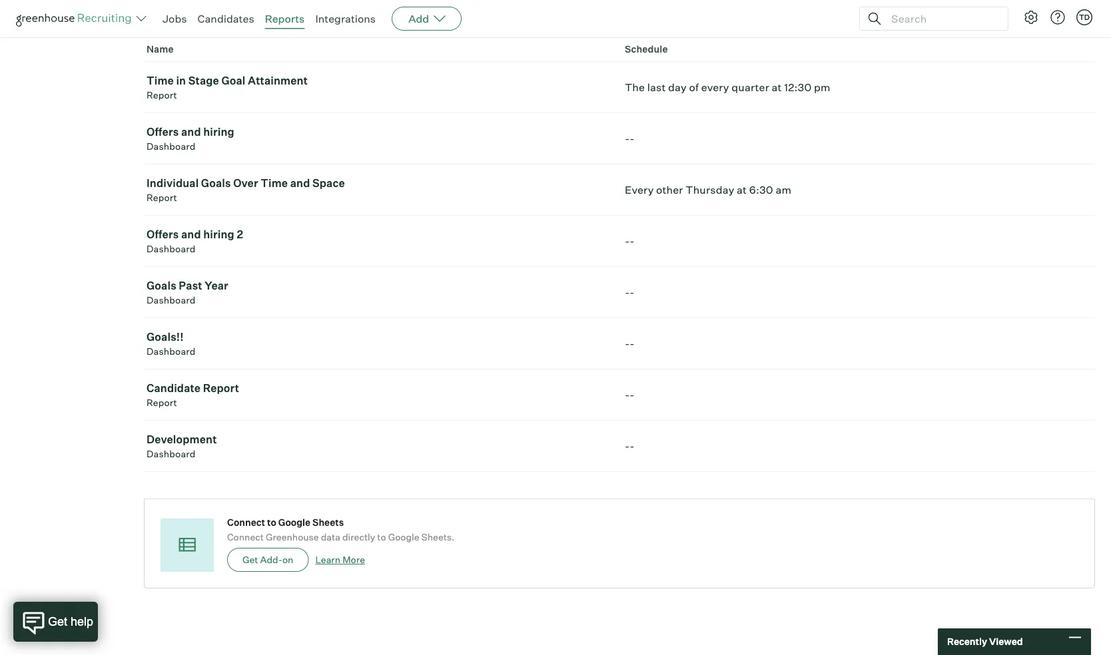 Task type: describe. For each thing, give the bounding box(es) containing it.
-- for offers and hiring 2
[[625, 235, 635, 248]]

year
[[205, 279, 229, 293]]

4 dashboard from the top
[[147, 346, 196, 358]]

-- for development
[[625, 440, 635, 453]]

configure image
[[1024, 9, 1040, 25]]

directly
[[343, 532, 375, 544]]

goal
[[222, 74, 246, 87]]

candidate
[[147, 382, 201, 395]]

offers for offers and hiring
[[147, 125, 179, 139]]

get
[[243, 555, 258, 566]]

goals!! dashboard
[[147, 331, 196, 358]]

in
[[176, 74, 186, 87]]

development
[[147, 433, 217, 447]]

past
[[179, 279, 202, 293]]

of
[[689, 81, 699, 94]]

td button
[[1074, 7, 1096, 28]]

every
[[702, 81, 730, 94]]

goals inside goals past year dashboard
[[147, 279, 177, 293]]

individual goals over time and space report
[[147, 177, 345, 204]]

0 vertical spatial at
[[772, 81, 782, 94]]

greenhouse
[[266, 532, 319, 544]]

candidates link
[[198, 12, 254, 25]]

-- for candidate report
[[625, 389, 635, 402]]

thursday
[[686, 183, 735, 197]]

12:30
[[785, 81, 812, 94]]

0 horizontal spatial google
[[278, 517, 311, 529]]

offers and hiring dashboard
[[147, 125, 235, 152]]

1 connect from the top
[[227, 517, 265, 529]]

add
[[409, 12, 429, 25]]

quarter
[[732, 81, 770, 94]]

add-
[[260, 555, 283, 566]]

schedule
[[625, 43, 668, 55]]

hiring for offers and hiring
[[203, 125, 235, 139]]

2
[[237, 228, 243, 241]]

learn
[[316, 555, 341, 566]]

every
[[625, 183, 654, 197]]

and inside individual goals over time and space report
[[290, 177, 310, 190]]

reports link
[[265, 12, 305, 25]]

day
[[669, 81, 687, 94]]

report inside the 'time in stage goal attainment report'
[[147, 89, 177, 101]]

-- for offers and hiring
[[625, 132, 635, 145]]

1 horizontal spatial google
[[388, 532, 420, 544]]

dashboard inside development dashboard
[[147, 449, 196, 460]]

recently viewed
[[948, 636, 1023, 648]]

data
[[321, 532, 340, 544]]

the
[[625, 81, 645, 94]]

dashboard inside offers and hiring dashboard
[[147, 141, 196, 152]]

jobs link
[[163, 12, 187, 25]]

sheets.
[[422, 532, 455, 544]]

-- for goals!!
[[625, 337, 635, 351]]



Task type: locate. For each thing, give the bounding box(es) containing it.
1 vertical spatial and
[[290, 177, 310, 190]]

report down in
[[147, 89, 177, 101]]

and inside offers and hiring 2 dashboard
[[181, 228, 201, 241]]

add button
[[392, 7, 462, 31]]

offers down individual on the left
[[147, 228, 179, 241]]

report
[[147, 89, 177, 101], [147, 192, 177, 204], [203, 382, 239, 395], [147, 397, 177, 409]]

google
[[278, 517, 311, 529], [388, 532, 420, 544]]

1 vertical spatial connect
[[227, 532, 264, 544]]

goals left 'past'
[[147, 279, 177, 293]]

0 vertical spatial hiring
[[203, 125, 235, 139]]

to right directly
[[377, 532, 386, 544]]

1 vertical spatial time
[[261, 177, 288, 190]]

learn more link
[[316, 555, 365, 566]]

goals!!
[[147, 331, 184, 344]]

jobs
[[163, 12, 187, 25]]

dashboard down development
[[147, 449, 196, 460]]

5 -- from the top
[[625, 389, 635, 402]]

at left 12:30 on the right top
[[772, 81, 782, 94]]

dashboard up 'past'
[[147, 243, 196, 255]]

connect to google sheets connect greenhouse data directly to google sheets.
[[227, 517, 455, 544]]

0 horizontal spatial time
[[147, 74, 174, 87]]

at left 6:30 in the top right of the page
[[737, 183, 747, 197]]

time inside the 'time in stage goal attainment report'
[[147, 74, 174, 87]]

and for dashboard
[[181, 125, 201, 139]]

and down in
[[181, 125, 201, 139]]

offers
[[147, 125, 179, 139], [147, 228, 179, 241]]

hiring inside offers and hiring 2 dashboard
[[203, 228, 235, 241]]

stage
[[188, 74, 219, 87]]

reports
[[265, 12, 305, 25]]

other
[[657, 183, 684, 197]]

recently
[[948, 636, 988, 648]]

1 horizontal spatial goals
[[201, 177, 231, 190]]

0 vertical spatial connect
[[227, 517, 265, 529]]

last
[[648, 81, 666, 94]]

google up greenhouse
[[278, 517, 311, 529]]

report down "candidate" at the left of the page
[[147, 397, 177, 409]]

2 connect from the top
[[227, 532, 264, 544]]

time left in
[[147, 74, 174, 87]]

0 horizontal spatial goals
[[147, 279, 177, 293]]

get add-on
[[243, 555, 294, 566]]

hiring for offers and hiring 2
[[203, 228, 235, 241]]

3 -- from the top
[[625, 286, 635, 299]]

over
[[233, 177, 258, 190]]

1 vertical spatial offers
[[147, 228, 179, 241]]

1 horizontal spatial time
[[261, 177, 288, 190]]

2 dashboard from the top
[[147, 243, 196, 255]]

offers inside offers and hiring dashboard
[[147, 125, 179, 139]]

saved
[[144, 1, 202, 26]]

integrations link
[[315, 12, 376, 25]]

time
[[147, 74, 174, 87], [261, 177, 288, 190]]

Search text field
[[888, 9, 996, 28]]

attainment
[[248, 74, 308, 87]]

0 vertical spatial and
[[181, 125, 201, 139]]

--
[[625, 132, 635, 145], [625, 235, 635, 248], [625, 286, 635, 299], [625, 337, 635, 351], [625, 389, 635, 402], [625, 440, 635, 453]]

report down individual on the left
[[147, 192, 177, 204]]

goals inside individual goals over time and space report
[[201, 177, 231, 190]]

at
[[772, 81, 782, 94], [737, 183, 747, 197]]

1 hiring from the top
[[203, 125, 235, 139]]

1 vertical spatial hiring
[[203, 228, 235, 241]]

1 dashboard from the top
[[147, 141, 196, 152]]

space
[[313, 177, 345, 190]]

-
[[625, 132, 630, 145], [630, 132, 635, 145], [625, 235, 630, 248], [630, 235, 635, 248], [625, 286, 630, 299], [630, 286, 635, 299], [625, 337, 630, 351], [630, 337, 635, 351], [625, 389, 630, 402], [630, 389, 635, 402], [625, 440, 630, 453], [630, 440, 635, 453]]

0 vertical spatial time
[[147, 74, 174, 87]]

dashboard down goals!!
[[147, 346, 196, 358]]

0 vertical spatial goals
[[201, 177, 231, 190]]

viewed
[[990, 636, 1023, 648]]

and left "space" at the left top of the page
[[290, 177, 310, 190]]

on
[[283, 555, 294, 566]]

goals left over
[[201, 177, 231, 190]]

4 -- from the top
[[625, 337, 635, 351]]

greenhouse recruiting image
[[16, 11, 136, 27]]

and inside offers and hiring dashboard
[[181, 125, 201, 139]]

development dashboard
[[147, 433, 217, 460]]

google left sheets.
[[388, 532, 420, 544]]

every other thursday at 6:30 am
[[625, 183, 792, 197]]

connect
[[227, 517, 265, 529], [227, 532, 264, 544]]

pm
[[814, 81, 831, 94]]

and
[[181, 125, 201, 139], [290, 177, 310, 190], [181, 228, 201, 241]]

sheets
[[313, 517, 344, 529]]

offers for offers and hiring 2
[[147, 228, 179, 241]]

time right over
[[261, 177, 288, 190]]

1 horizontal spatial to
[[377, 532, 386, 544]]

td button
[[1077, 9, 1093, 25]]

offers and hiring 2 dashboard
[[147, 228, 243, 255]]

1 -- from the top
[[625, 132, 635, 145]]

hiring
[[203, 125, 235, 139], [203, 228, 235, 241]]

1 vertical spatial goals
[[147, 279, 177, 293]]

dashboard down 'past'
[[147, 295, 196, 306]]

6:30
[[750, 183, 774, 197]]

1 vertical spatial at
[[737, 183, 747, 197]]

goals
[[201, 177, 231, 190], [147, 279, 177, 293]]

1 vertical spatial google
[[388, 532, 420, 544]]

dashboard inside offers and hiring 2 dashboard
[[147, 243, 196, 255]]

1 horizontal spatial at
[[772, 81, 782, 94]]

1 offers from the top
[[147, 125, 179, 139]]

the last day of every quarter at 12:30 pm
[[625, 81, 831, 94]]

candidates
[[198, 12, 254, 25]]

5 dashboard from the top
[[147, 449, 196, 460]]

get add-on link
[[227, 549, 309, 573]]

report right "candidate" at the left of the page
[[203, 382, 239, 395]]

1 vertical spatial to
[[377, 532, 386, 544]]

goals past year dashboard
[[147, 279, 229, 306]]

-- for goals past year
[[625, 286, 635, 299]]

report inside individual goals over time and space report
[[147, 192, 177, 204]]

0 horizontal spatial at
[[737, 183, 747, 197]]

dashboard inside goals past year dashboard
[[147, 295, 196, 306]]

to up greenhouse
[[267, 517, 276, 529]]

hiring left 2
[[203, 228, 235, 241]]

2 hiring from the top
[[203, 228, 235, 241]]

0 vertical spatial offers
[[147, 125, 179, 139]]

0 vertical spatial google
[[278, 517, 311, 529]]

offers up individual on the left
[[147, 125, 179, 139]]

and for 2
[[181, 228, 201, 241]]

td
[[1080, 13, 1090, 22]]

candidate report report
[[147, 382, 239, 409]]

am
[[776, 183, 792, 197]]

3 dashboard from the top
[[147, 295, 196, 306]]

2 vertical spatial and
[[181, 228, 201, 241]]

icon google connector image
[[175, 534, 199, 557]]

integrations
[[315, 12, 376, 25]]

and left 2
[[181, 228, 201, 241]]

time in stage goal attainment report
[[147, 74, 308, 101]]

hiring down the 'time in stage goal attainment report'
[[203, 125, 235, 139]]

offers inside offers and hiring 2 dashboard
[[147, 228, 179, 241]]

name
[[147, 43, 174, 55]]

more
[[343, 555, 365, 566]]

2 offers from the top
[[147, 228, 179, 241]]

time inside individual goals over time and space report
[[261, 177, 288, 190]]

learn more
[[316, 555, 365, 566]]

to
[[267, 517, 276, 529], [377, 532, 386, 544]]

dashboard
[[147, 141, 196, 152], [147, 243, 196, 255], [147, 295, 196, 306], [147, 346, 196, 358], [147, 449, 196, 460]]

hiring inside offers and hiring dashboard
[[203, 125, 235, 139]]

dashboard up individual on the left
[[147, 141, 196, 152]]

individual
[[147, 177, 199, 190]]

0 horizontal spatial to
[[267, 517, 276, 529]]

2 -- from the top
[[625, 235, 635, 248]]

0 vertical spatial to
[[267, 517, 276, 529]]

6 -- from the top
[[625, 440, 635, 453]]



Task type: vqa. For each thing, say whether or not it's contained in the screenshot.
Team at the right bottom
no



